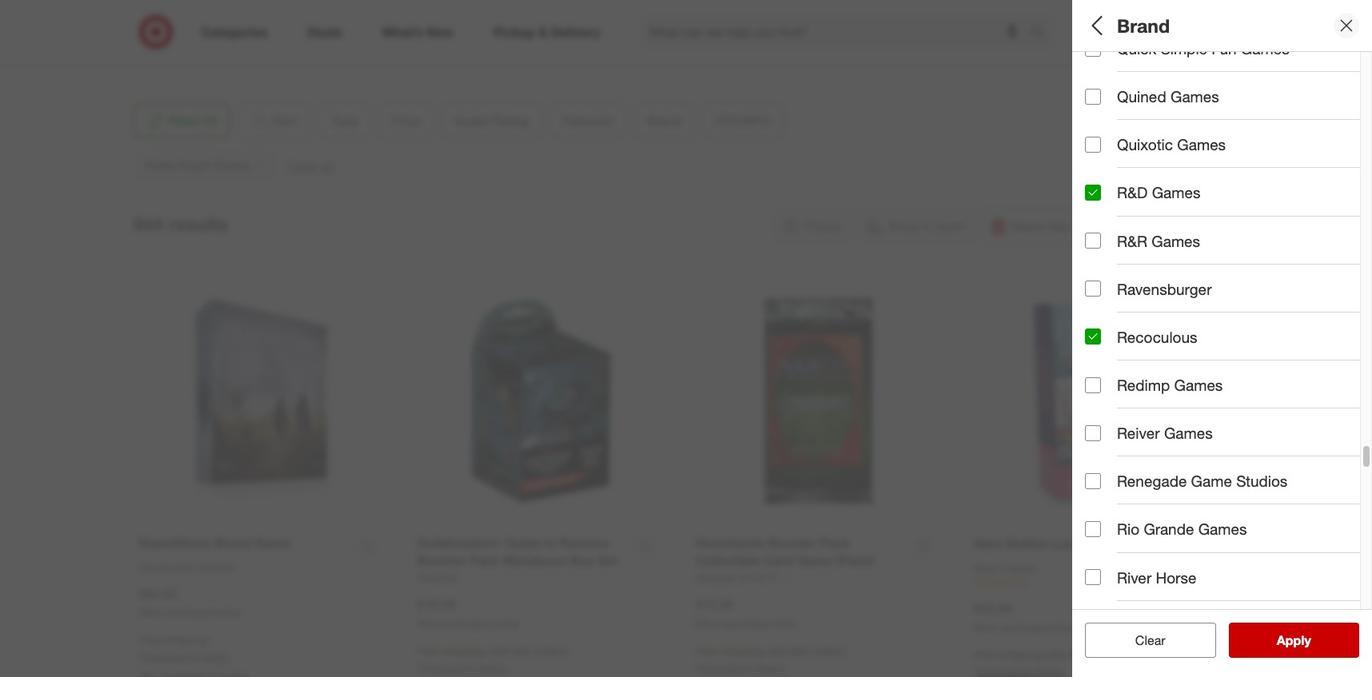 Task type: locate. For each thing, give the bounding box(es) containing it.
clear left all
[[1128, 633, 1158, 649]]

$35
[[513, 645, 531, 658], [791, 645, 809, 658], [1069, 648, 1087, 662]]

guest rating button
[[1086, 164, 1373, 220]]

clear down 'river horse'
[[1136, 633, 1166, 649]]

results inside button
[[1287, 633, 1329, 649]]

featured
[[1086, 231, 1150, 249]]

$18.99
[[418, 597, 456, 613]]

2 horizontal spatial $35
[[1069, 648, 1087, 662]]

games up of
[[1175, 376, 1224, 394]]

Rio Grande Games checkbox
[[1086, 522, 1102, 538]]

quixotic games
[[1118, 135, 1227, 154]]

0 horizontal spatial free shipping with $35 orders* * exclusions apply.
[[418, 645, 570, 675]]

1 horizontal spatial exclusions apply. button
[[422, 661, 508, 677]]

free down $18.99
[[418, 645, 440, 658]]

Reiver Games checkbox
[[1086, 425, 1102, 441]]

free shipping with $35 orders* * exclusions apply.
[[418, 645, 570, 675], [696, 645, 848, 675]]

clear for clear all
[[1128, 633, 1158, 649]]

games right r&d
[[1153, 184, 1201, 202]]

results for see results
[[1287, 633, 1329, 649]]

brand
[[1118, 14, 1170, 37], [1086, 287, 1129, 305]]

shipping for $20.99
[[1000, 648, 1043, 662]]

1 horizontal spatial with
[[767, 645, 788, 658]]

clear
[[1128, 633, 1158, 649], [1136, 633, 1166, 649]]

*
[[207, 634, 211, 647], [139, 651, 143, 664], [418, 662, 422, 675], [696, 662, 700, 675]]

us
[[146, 45, 161, 59]]

purchased inside $18.99 when purchased online
[[445, 619, 491, 631]]

1 horizontal spatial free shipping with $35 orders* * exclusions apply.
[[696, 645, 848, 675]]

2835
[[146, 13, 171, 27]]

when inside $20.99 when purchased online
[[974, 622, 999, 634]]

clear all
[[1128, 633, 1174, 649]]

fitchburg
[[146, 29, 193, 43]]

Ravensburger checkbox
[[1086, 281, 1102, 297]]

results
[[169, 213, 229, 235], [1287, 633, 1329, 649]]

century
[[1228, 308, 1268, 321]]

1 horizontal spatial $35
[[791, 645, 809, 658]]

redimp
[[1118, 376, 1171, 394]]

apply. down the $84.95 when purchased online
[[200, 651, 230, 664]]

apply. inside free shipping * * exclusions apply.
[[200, 651, 230, 664]]

orders*
[[534, 645, 570, 658], [812, 645, 848, 658], [1091, 648, 1127, 662]]

clear for clear
[[1136, 633, 1166, 649]]

price
[[1086, 119, 1123, 137]]

exclusions apply. button down "$15.95 when purchased online"
[[700, 661, 787, 677]]

exclusions down "$15.95 when purchased online"
[[700, 662, 754, 675]]

with for $15.95
[[767, 645, 788, 658]]

free
[[139, 634, 161, 647], [418, 645, 440, 658], [696, 645, 718, 658], [974, 648, 997, 662]]

apply. down $18.99 when purchased online
[[478, 662, 508, 675]]

r&r games
[[1118, 232, 1201, 250]]

game
[[1192, 472, 1233, 491]]

shipping inside free shipping * * exclusions apply.
[[165, 634, 207, 647]]

2 free shipping with $35 orders* * exclusions apply. from the left
[[696, 645, 848, 675]]

search button
[[1024, 14, 1063, 53]]

0 horizontal spatial results
[[169, 213, 229, 235]]

exclusions inside free shipping * * exclusions apply.
[[143, 651, 197, 664]]

games;
[[1119, 84, 1158, 97], [1189, 84, 1228, 97], [1271, 308, 1310, 321]]

games; left 2f-
[[1271, 308, 1310, 321]]

2 horizontal spatial games;
[[1271, 308, 1310, 321]]

2 clear from the left
[[1136, 633, 1166, 649]]

brand inside 'brand 0-hr art & technology; 25th century games; 2f-spiele; 2'
[[1086, 287, 1129, 305]]

when for $15.95
[[696, 619, 721, 631]]

wi
[[199, 29, 212, 43]]

$25;
[[1178, 140, 1199, 153]]

when down "$20.99"
[[974, 622, 999, 634]]

$35 down "$15.95 when purchased online"
[[791, 645, 809, 658]]

apply.
[[200, 651, 230, 664], [478, 662, 508, 675], [757, 662, 787, 675]]

apply. for $15.95
[[757, 662, 787, 675]]

* down the $84.95 when purchased online
[[207, 634, 211, 647]]

2 horizontal spatial orders*
[[1091, 648, 1127, 662]]

apply. for $18.99
[[478, 662, 508, 675]]

$50;
[[1239, 140, 1260, 153]]

free shipping with $35 orders*
[[974, 648, 1127, 662]]

2 horizontal spatial exclusions
[[700, 662, 754, 675]]

What can we help you find? suggestions appear below search field
[[640, 14, 1035, 50]]

shipping down "$15.95 when purchased online"
[[721, 645, 764, 658]]

0 horizontal spatial $35
[[513, 645, 531, 658]]

with down $20.99 when purchased online
[[1046, 648, 1066, 662]]

results for 944 results
[[169, 213, 229, 235]]

&
[[1129, 308, 1136, 321]]

purchased inside "$15.95 when purchased online"
[[724, 619, 769, 631]]

* down $84.95
[[139, 651, 143, 664]]

when inside $18.99 when purchased online
[[418, 619, 443, 631]]

with down $18.99 when purchased online
[[489, 645, 510, 658]]

free down $15.95 on the bottom right
[[696, 645, 718, 658]]

exclusions down the $84.95 when purchased online
[[143, 651, 197, 664]]

exclusions
[[143, 651, 197, 664], [422, 662, 475, 675], [700, 662, 754, 675]]

free for $18.99
[[418, 645, 440, 658]]

when
[[139, 608, 164, 620], [418, 619, 443, 631], [696, 619, 721, 631], [974, 622, 999, 634]]

free shipping with $35 orders* * exclusions apply. down $18.99 when purchased online
[[418, 645, 570, 675]]

games down include out of stock
[[1165, 424, 1213, 443]]

brand dialog
[[1073, 0, 1373, 678]]

ga
[[1362, 84, 1373, 97]]

when down $18.99
[[418, 619, 443, 631]]

filters
[[1113, 14, 1163, 37]]

$35 for $20.99
[[1069, 648, 1087, 662]]

results right see at right bottom
[[1287, 633, 1329, 649]]

1 horizontal spatial apply.
[[478, 662, 508, 675]]

games
[[1242, 39, 1290, 58], [1171, 87, 1220, 106], [1178, 135, 1227, 154], [1153, 184, 1201, 202], [1152, 232, 1201, 250], [1175, 376, 1224, 394], [1165, 424, 1213, 443], [1199, 520, 1248, 539]]

exclusions apply. button down the $84.95 when purchased online
[[143, 650, 230, 666]]

brand up quick
[[1118, 14, 1170, 37]]

Include out of stock checkbox
[[1086, 404, 1102, 420]]

1 vertical spatial results
[[1287, 633, 1329, 649]]

all filters dialog
[[1073, 0, 1373, 678]]

when down $84.95
[[139, 608, 164, 620]]

brand up hr
[[1086, 287, 1129, 305]]

grande
[[1144, 520, 1195, 539]]

games right r&r
[[1152, 232, 1201, 250]]

when down $15.95 on the bottom right
[[696, 619, 721, 631]]

$15;
[[1117, 140, 1138, 153]]

$20.99
[[974, 601, 1013, 617]]

0 horizontal spatial orders*
[[534, 645, 570, 658]]

quick
[[1118, 39, 1157, 58]]

games down the 'quick simple fun games'
[[1171, 87, 1220, 106]]

rio
[[1118, 520, 1140, 539]]

1 horizontal spatial results
[[1287, 633, 1329, 649]]

games; right the card
[[1189, 84, 1228, 97]]

online inside $20.99 when purchased online
[[1050, 622, 1076, 634]]

spiele;
[[1330, 308, 1365, 321]]

exclusions apply. button for $18.99
[[422, 661, 508, 677]]

online for $18.99
[[494, 619, 519, 631]]

2 horizontal spatial apply.
[[757, 662, 787, 675]]

online inside "$15.95 when purchased online"
[[772, 619, 798, 631]]

reiver
[[1118, 424, 1161, 443]]

apply. down "$15.95 when purchased online"
[[757, 662, 787, 675]]

$35 down $20.99 when purchased online
[[1069, 648, 1087, 662]]

$35 down $18.99 when purchased online
[[513, 645, 531, 658]]

2 horizontal spatial exclusions apply. button
[[700, 661, 787, 677]]

results right 944 on the top left of page
[[169, 213, 229, 235]]

online for $84.95
[[215, 608, 241, 620]]

brand for brand 0-hr art & technology; 25th century games; 2f-spiele; 2
[[1086, 287, 1129, 305]]

Redimp Games checkbox
[[1086, 377, 1102, 393]]

games left $50;
[[1178, 135, 1227, 154]]

1 horizontal spatial exclusions
[[422, 662, 475, 675]]

0 vertical spatial brand
[[1118, 14, 1170, 37]]

brand inside dialog
[[1118, 14, 1170, 37]]

purchased down $15.95 on the bottom right
[[724, 619, 769, 631]]

with for $18.99
[[489, 645, 510, 658]]

$50
[[1263, 140, 1281, 153]]

games down the game at right
[[1199, 520, 1248, 539]]

free down $84.95
[[139, 634, 161, 647]]

clear button
[[1086, 623, 1216, 658]]

free shipping with $35 orders* * exclusions apply. for $18.99
[[418, 645, 570, 675]]

clear inside button
[[1128, 633, 1158, 649]]

ravensburger
[[1118, 280, 1212, 298]]

games right the fun
[[1242, 39, 1290, 58]]

purchased down "$20.99"
[[1002, 622, 1048, 634]]

when inside "$15.95 when purchased online"
[[696, 619, 721, 631]]

purchased inside the $84.95 when purchased online
[[167, 608, 212, 620]]

$15
[[1141, 140, 1159, 153]]

* down $15.95 on the bottom right
[[696, 662, 700, 675]]

1 horizontal spatial orders*
[[812, 645, 848, 658]]

$84.95
[[139, 586, 178, 602]]

0 vertical spatial results
[[169, 213, 229, 235]]

2 horizontal spatial with
[[1046, 648, 1066, 662]]

simple
[[1161, 39, 1208, 58]]

shipping down $18.99 when purchased online
[[443, 645, 486, 658]]

Renegade Game Studios checkbox
[[1086, 474, 1102, 490]]

include out of stock
[[1118, 402, 1252, 421]]

$35 for $18.99
[[513, 645, 531, 658]]

online inside the $84.95 when purchased online
[[215, 608, 241, 620]]

exclusions apply. button down $18.99 when purchased online
[[422, 661, 508, 677]]

technology;
[[1140, 308, 1200, 321]]

shipping down the $84.95 when purchased online
[[165, 634, 207, 647]]

shipping down $20.99 when purchased online
[[1000, 648, 1043, 662]]

0 horizontal spatial apply.
[[200, 651, 230, 664]]

quick simple fun games
[[1118, 39, 1290, 58]]

purchased up free shipping * * exclusions apply.
[[167, 608, 212, 620]]

purchased down $18.99
[[445, 619, 491, 631]]

rio grande games
[[1118, 520, 1248, 539]]

river horse
[[1118, 568, 1197, 587]]

0 horizontal spatial exclusions
[[143, 651, 197, 664]]

quined
[[1118, 87, 1167, 106]]

clear inside button
[[1136, 633, 1166, 649]]

online inside $18.99 when purchased online
[[494, 619, 519, 631]]

purchased for $18.99
[[445, 619, 491, 631]]

purchased inside $20.99 when purchased online
[[1002, 622, 1048, 634]]

0 horizontal spatial exclusions apply. button
[[143, 650, 230, 666]]

see results button
[[1229, 623, 1360, 658]]

when inside the $84.95 when purchased online
[[139, 608, 164, 620]]

games; left the card
[[1119, 84, 1158, 97]]

free down "$20.99"
[[974, 648, 997, 662]]

with down "$15.95 when purchased online"
[[767, 645, 788, 658]]

free shipping with $35 orders* * exclusions apply. down "$15.95 when purchased online"
[[696, 645, 848, 675]]

all
[[1162, 633, 1174, 649]]

park
[[233, 13, 255, 27]]

apply
[[1277, 633, 1312, 649]]

reiver games
[[1118, 424, 1213, 443]]

when for $18.99
[[418, 619, 443, 631]]

944
[[133, 213, 164, 235]]

shipping
[[165, 634, 207, 647], [443, 645, 486, 658], [721, 645, 764, 658], [1000, 648, 1043, 662]]

$100
[[1331, 140, 1355, 153]]

shipping for $15.95
[[721, 645, 764, 658]]

1 free shipping with $35 orders* * exclusions apply. from the left
[[418, 645, 570, 675]]

guest
[[1086, 181, 1128, 199]]

0 horizontal spatial with
[[489, 645, 510, 658]]

1 clear from the left
[[1128, 633, 1158, 649]]

1 vertical spatial brand
[[1086, 287, 1129, 305]]

exclusions down $18.99 when purchased online
[[422, 662, 475, 675]]

free for $15.95
[[696, 645, 718, 658]]



Task type: vqa. For each thing, say whether or not it's contained in the screenshot.
Renegade Game Studios
yes



Task type: describe. For each thing, give the bounding box(es) containing it.
horse
[[1157, 568, 1197, 587]]

River Horse checkbox
[[1086, 570, 1102, 586]]

944 results
[[133, 213, 229, 235]]

Quined Games checkbox
[[1086, 89, 1102, 105]]

fpo/apo button
[[1086, 332, 1373, 388]]

$18.99 when purchased online
[[418, 597, 519, 631]]

$0
[[1086, 140, 1097, 153]]

with for $20.99
[[1046, 648, 1066, 662]]

25th
[[1203, 308, 1225, 321]]

$20.99 when purchased online
[[974, 601, 1076, 634]]

see results
[[1261, 633, 1329, 649]]

exclusions apply. button for $15.95
[[700, 661, 787, 677]]

when for $84.95
[[139, 608, 164, 620]]

of
[[1198, 402, 1211, 421]]

type board games; card games; collectible trading cards; ga
[[1086, 63, 1373, 97]]

featured button
[[1086, 220, 1373, 276]]

R&R Games checkbox
[[1086, 233, 1102, 249]]

$84.95 when purchased online
[[139, 586, 241, 620]]

commerce
[[174, 13, 230, 27]]

redimp games
[[1118, 376, 1224, 394]]

shipping for $18.99
[[443, 645, 486, 658]]

renegade game studios
[[1118, 472, 1288, 491]]

$15.95
[[696, 597, 734, 613]]

r&d games
[[1118, 184, 1201, 202]]

1 horizontal spatial games;
[[1189, 84, 1228, 97]]

orders* for $15.95
[[812, 645, 848, 658]]

games for quined games
[[1171, 87, 1220, 106]]

clear all button
[[1086, 623, 1216, 658]]

games for r&d games
[[1153, 184, 1201, 202]]

$100;
[[1301, 140, 1328, 153]]

r&d
[[1118, 184, 1148, 202]]

Quixotic Games checkbox
[[1086, 137, 1102, 153]]

trading
[[1287, 84, 1323, 97]]

out
[[1172, 402, 1194, 421]]

board
[[1086, 84, 1116, 97]]

online for $20.99
[[1050, 622, 1076, 634]]

$25
[[1202, 140, 1220, 153]]

r&r
[[1118, 232, 1148, 250]]

orders* for $18.99
[[534, 645, 570, 658]]

1 link
[[974, 577, 1222, 590]]

include
[[1118, 402, 1167, 421]]

price $0  –  $15; $15  –  $25; $25  –  $50; $50  –  $100; $100  –  
[[1086, 119, 1373, 153]]

free for $20.99
[[974, 648, 997, 662]]

apply button
[[1229, 623, 1360, 658]]

brand 0-hr art & technology; 25th century games; 2f-spiele; 2
[[1086, 287, 1373, 321]]

purchased for $15.95
[[724, 619, 769, 631]]

2f-
[[1313, 308, 1330, 321]]

games for reiver games
[[1165, 424, 1213, 443]]

fun
[[1212, 39, 1237, 58]]

recoculous
[[1118, 328, 1198, 346]]

free inside free shipping * * exclusions apply.
[[139, 634, 161, 647]]

$15.95 when purchased online
[[696, 597, 798, 631]]

studios
[[1237, 472, 1288, 491]]

free shipping * * exclusions apply.
[[139, 634, 230, 664]]

games for redimp games
[[1175, 376, 1224, 394]]

fpo/apo
[[1086, 349, 1155, 367]]

renegade
[[1118, 472, 1188, 491]]

free shipping with $35 orders* * exclusions apply. for $15.95
[[696, 645, 848, 675]]

orders* for $20.99
[[1091, 648, 1127, 662]]

exclusions for $15.95
[[700, 662, 754, 675]]

cards;
[[1326, 84, 1359, 97]]

type
[[1086, 63, 1119, 81]]

river
[[1118, 568, 1152, 587]]

all
[[1086, 14, 1108, 37]]

guest rating
[[1086, 181, 1180, 199]]

games for r&r games
[[1152, 232, 1201, 250]]

0 horizontal spatial games;
[[1119, 84, 1158, 97]]

collectible
[[1231, 84, 1284, 97]]

drive
[[259, 13, 284, 27]]

rating
[[1133, 181, 1180, 199]]

Recoculous checkbox
[[1086, 329, 1102, 345]]

2
[[1368, 308, 1373, 321]]

exclusions for $18.99
[[422, 662, 475, 675]]

games; inside 'brand 0-hr art & technology; 25th century games; 2f-spiele; 2'
[[1271, 308, 1310, 321]]

,
[[193, 29, 196, 43]]

$35 for $15.95
[[791, 645, 809, 658]]

stock
[[1215, 402, 1252, 421]]

1
[[1024, 577, 1029, 589]]

search
[[1024, 25, 1063, 41]]

purchased for $20.99
[[1002, 622, 1048, 634]]

games for quixotic games
[[1178, 135, 1227, 154]]

R&D Games checkbox
[[1086, 185, 1102, 201]]

53719
[[215, 29, 246, 43]]

see
[[1261, 633, 1284, 649]]

art
[[1111, 308, 1126, 321]]

online for $15.95
[[772, 619, 798, 631]]

all filters
[[1086, 14, 1163, 37]]

card
[[1161, 84, 1185, 97]]

* down $18.99
[[418, 662, 422, 675]]

when for $20.99
[[974, 622, 999, 634]]

0-
[[1086, 308, 1096, 321]]

quixotic
[[1118, 135, 1174, 154]]

hr
[[1096, 308, 1108, 321]]

quined games
[[1118, 87, 1220, 106]]

purchased for $84.95
[[167, 608, 212, 620]]

Quick Simple Fun Games checkbox
[[1086, 40, 1102, 56]]

brand for brand
[[1118, 14, 1170, 37]]



